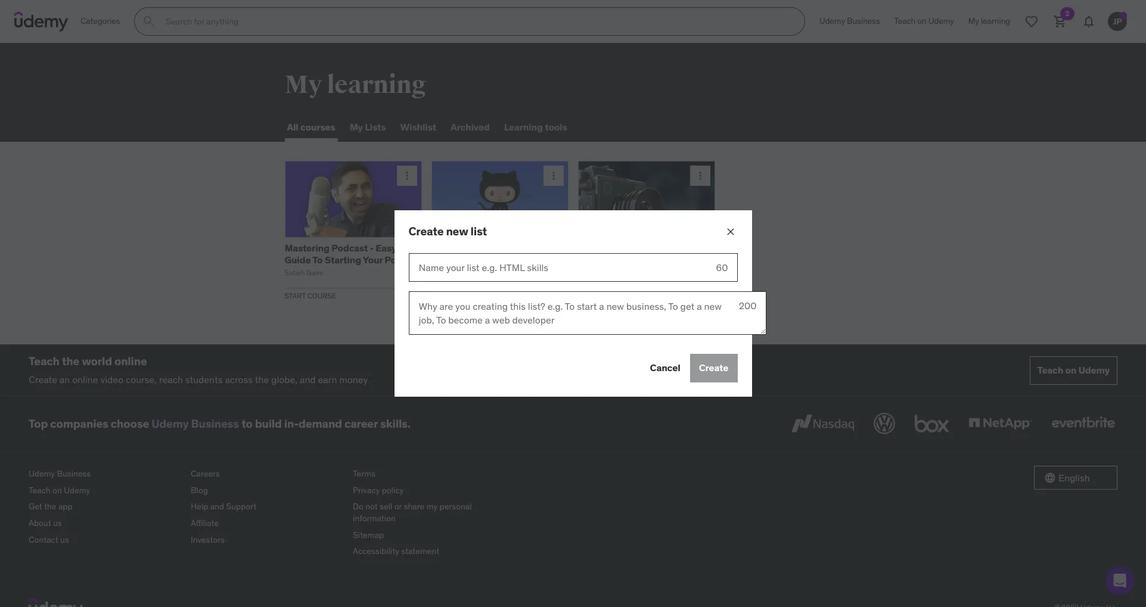 Task type: vqa. For each thing, say whether or not it's contained in the screenshot.
Terms Privacy policy Do not sell or share my personal information Sitemap Accessibility statement
yes



Task type: describe. For each thing, give the bounding box(es) containing it.
to
[[313, 254, 323, 266]]

starting
[[325, 254, 361, 266]]

&
[[446, 242, 452, 254]]

1 horizontal spatial podcast
[[385, 254, 421, 266]]

0 vertical spatial udemy image
[[14, 11, 69, 32]]

close modal image
[[725, 226, 736, 238]]

demand
[[299, 417, 342, 431]]

contact
[[29, 534, 58, 545]]

support
[[226, 502, 256, 512]]

1 vertical spatial teach on udemy link
[[1030, 356, 1118, 385]]

create inside git & github crash course: create a repository from scratch!
[[431, 254, 461, 266]]

design
[[653, 242, 684, 254]]

cancel button
[[650, 354, 680, 383]]

learning
[[327, 70, 426, 100]]

video
[[100, 374, 123, 386]]

create button
[[690, 354, 738, 383]]

mastering podcast -  easy guide to starting your podcast satish gaire
[[285, 242, 421, 277]]

git & github crash course: create a repository from scratch! link
[[431, 242, 553, 277]]

learning
[[504, 121, 543, 133]]

2 horizontal spatial the
[[255, 374, 269, 386]]

reach
[[159, 374, 183, 386]]

share
[[404, 502, 425, 512]]

get the app link
[[29, 499, 181, 516]]

Name your list e.g. HTML skills text field
[[409, 253, 707, 282]]

my for my learning
[[285, 70, 322, 100]]

2 vertical spatial udemy business link
[[29, 466, 181, 483]]

statement
[[401, 546, 440, 557]]

new
[[446, 224, 468, 238]]

companies
[[50, 417, 108, 431]]

do not sell or share my personal information button
[[353, 499, 505, 527]]

terms link
[[353, 466, 505, 483]]

across
[[225, 374, 253, 386]]

all courses
[[287, 121, 335, 133]]

mastering for movements
[[578, 242, 623, 254]]

200
[[739, 300, 757, 312]]

your
[[363, 254, 383, 266]]

tools
[[545, 121, 567, 133]]

box image
[[912, 411, 952, 437]]

teach inside udemy business teach on udemy get the app about us contact us
[[29, 485, 51, 496]]

teach the world online create an online video course, reach students across the globe, and earn money
[[29, 354, 368, 386]]

investors
[[191, 534, 225, 545]]

on inside udemy business teach on udemy get the app about us contact us
[[53, 485, 62, 496]]

lists
[[365, 121, 386, 133]]

course,
[[126, 374, 157, 386]]

courses
[[300, 121, 335, 133]]

60
[[716, 262, 728, 274]]

teach on udemy for the middle teach on udemy link
[[1038, 364, 1110, 376]]

all courses link
[[285, 113, 338, 142]]

archived
[[451, 121, 490, 133]]

nasdaq image
[[789, 411, 857, 437]]

sitemap link
[[353, 527, 505, 544]]

udemy business
[[820, 16, 880, 26]]

earn
[[318, 374, 337, 386]]

create new list
[[409, 224, 487, 238]]

not
[[365, 502, 378, 512]]

build
[[255, 417, 282, 431]]

career
[[344, 417, 378, 431]]

my learning
[[285, 70, 426, 100]]

sell
[[380, 502, 392, 512]]

easy
[[376, 242, 397, 254]]

choose
[[111, 417, 149, 431]]

accessibility
[[353, 546, 399, 557]]

course for mastering podcast -  easy guide to starting your podcast
[[307, 291, 336, 300]]

all
[[287, 121, 298, 133]]

careers
[[191, 469, 220, 479]]

0 horizontal spatial teach on udemy link
[[29, 483, 181, 499]]

git
[[431, 242, 444, 254]]

arcade
[[678, 254, 709, 266]]

satish
[[285, 268, 305, 277]]

learning tools
[[504, 121, 567, 133]]

guide
[[285, 254, 311, 266]]

submit search image
[[142, 14, 156, 29]]

small image
[[1044, 472, 1056, 484]]

course for git & github crash course: create a repository from scratch!
[[454, 291, 483, 300]]

blog
[[191, 485, 208, 496]]

affiliate link
[[191, 516, 343, 532]]

blog link
[[191, 483, 343, 499]]

1 vertical spatial udemy image
[[29, 598, 83, 607]]

taulien
[[451, 268, 474, 277]]

0 vertical spatial online
[[114, 354, 147, 368]]

create inside teach the world online create an online video course, reach students across the globe, and earn money
[[29, 374, 57, 386]]

0 horizontal spatial podcast
[[331, 242, 368, 254]]

list
[[471, 224, 487, 238]]

sitemap
[[353, 530, 384, 540]]

careers blog help and support affiliate investors
[[191, 469, 256, 545]]

start course for git & github crash course: create a repository from scratch!
[[431, 291, 483, 300]]

from
[[520, 254, 543, 266]]

Why are you creating this list? e.g. To start a new business, To get a new job, To become a web developer text field
[[409, 292, 766, 335]]

investors link
[[191, 532, 343, 548]]

in
[[668, 254, 676, 266]]

1 horizontal spatial teach on udemy link
[[887, 7, 961, 36]]

kalob
[[431, 268, 450, 277]]

eventbrite image
[[1049, 411, 1118, 437]]



Task type: locate. For each thing, give the bounding box(es) containing it.
app
[[58, 502, 72, 512]]

start course for mastering podcast -  easy guide to starting your podcast
[[285, 291, 336, 300]]

1 horizontal spatial the
[[62, 354, 79, 368]]

mastering
[[285, 242, 330, 254], [578, 242, 623, 254]]

1 vertical spatial and
[[210, 502, 224, 512]]

start for git & github crash course: create a repository from scratch!
[[431, 291, 452, 300]]

repository
[[470, 254, 518, 266]]

1 start course from the left
[[285, 291, 336, 300]]

create inside button
[[699, 362, 729, 374]]

game
[[625, 242, 651, 254]]

mastering inside mastering game design camera movements in arcade studio
[[578, 242, 623, 254]]

1 mastering from the left
[[285, 242, 330, 254]]

start course
[[285, 291, 336, 300], [431, 291, 483, 300], [578, 291, 630, 300]]

mastering game design camera movements in arcade studio link
[[578, 242, 714, 277]]

help and support link
[[191, 499, 343, 516]]

the up an
[[62, 354, 79, 368]]

1 start from the left
[[285, 291, 306, 300]]

a
[[463, 254, 468, 266]]

udemy business teach on udemy get the app about us contact us
[[29, 469, 91, 545]]

0 horizontal spatial course
[[307, 291, 336, 300]]

udemy business link
[[812, 7, 887, 36], [151, 417, 239, 431], [29, 466, 181, 483]]

1 vertical spatial business
[[191, 417, 239, 431]]

2 start from the left
[[431, 291, 452, 300]]

3 start course from the left
[[578, 291, 630, 300]]

2 start course from the left
[[431, 291, 483, 300]]

terms privacy policy do not sell or share my personal information sitemap accessibility statement
[[353, 469, 472, 557]]

skills.
[[380, 417, 411, 431]]

my lists link
[[347, 113, 388, 142]]

git & github crash course: create a repository from scratch!
[[431, 242, 549, 277]]

0 vertical spatial teach on udemy link
[[887, 7, 961, 36]]

1 horizontal spatial online
[[114, 354, 147, 368]]

1 horizontal spatial start
[[431, 291, 452, 300]]

start course down gaire
[[285, 291, 336, 300]]

0 vertical spatial my
[[285, 70, 322, 100]]

personal
[[440, 502, 472, 512]]

1 vertical spatial teach on udemy
[[1038, 364, 1110, 376]]

in-
[[284, 417, 299, 431]]

2 vertical spatial teach on udemy link
[[29, 483, 181, 499]]

privacy
[[353, 485, 380, 496]]

and left the "earn"
[[300, 374, 316, 386]]

teach on udemy link
[[887, 7, 961, 36], [1030, 356, 1118, 385], [29, 483, 181, 499]]

studio
[[578, 265, 607, 277]]

0 vertical spatial udemy business link
[[812, 7, 887, 36]]

business inside udemy business link
[[847, 16, 880, 26]]

or
[[394, 502, 402, 512]]

2 mastering from the left
[[578, 242, 623, 254]]

mastering inside mastering podcast -  easy guide to starting your podcast satish gaire
[[285, 242, 330, 254]]

start down the satish
[[285, 291, 306, 300]]

accessibility statement link
[[353, 544, 505, 560]]

affiliate
[[191, 518, 219, 529]]

0 horizontal spatial start
[[285, 291, 306, 300]]

teach inside teach the world online create an online video course, reach students across the globe, and earn money
[[29, 354, 59, 368]]

2 vertical spatial business
[[57, 469, 91, 479]]

2 course from the left
[[454, 291, 483, 300]]

top companies choose udemy business to build in-demand career skills.
[[29, 417, 411, 431]]

my up all courses
[[285, 70, 322, 100]]

0 vertical spatial the
[[62, 354, 79, 368]]

1 horizontal spatial course
[[454, 291, 483, 300]]

1 horizontal spatial on
[[917, 16, 927, 26]]

1 vertical spatial my
[[350, 121, 363, 133]]

teach on udemy
[[894, 16, 954, 26], [1038, 364, 1110, 376]]

-
[[370, 242, 374, 254]]

1 vertical spatial online
[[72, 374, 98, 386]]

create up kalob
[[431, 254, 461, 266]]

podcast right your
[[385, 254, 421, 266]]

0 horizontal spatial and
[[210, 502, 224, 512]]

0 vertical spatial on
[[917, 16, 927, 26]]

podcast left -
[[331, 242, 368, 254]]

0 vertical spatial us
[[53, 518, 62, 529]]

teach
[[894, 16, 916, 26], [29, 354, 59, 368], [1038, 364, 1063, 376], [29, 485, 51, 496]]

scratch!
[[431, 265, 469, 277]]

the right get
[[44, 502, 56, 512]]

create
[[409, 224, 444, 238], [431, 254, 461, 266], [699, 362, 729, 374], [29, 374, 57, 386]]

1 vertical spatial us
[[60, 534, 69, 545]]

help
[[191, 502, 208, 512]]

students
[[185, 374, 223, 386]]

0 horizontal spatial teach on udemy
[[894, 16, 954, 26]]

business for udemy business teach on udemy get the app about us contact us
[[57, 469, 91, 479]]

us right about
[[53, 518, 62, 529]]

1 course from the left
[[307, 291, 336, 300]]

gaire
[[306, 268, 324, 277]]

the left globe,
[[255, 374, 269, 386]]

1 horizontal spatial my
[[350, 121, 363, 133]]

globe,
[[271, 374, 297, 386]]

1 horizontal spatial teach on udemy
[[1038, 364, 1110, 376]]

0 horizontal spatial on
[[53, 485, 62, 496]]

podcast
[[331, 242, 368, 254], [385, 254, 421, 266]]

teach on udemy for middle teach on udemy link
[[894, 16, 954, 26]]

1 vertical spatial on
[[1065, 364, 1077, 376]]

1 vertical spatial the
[[255, 374, 269, 386]]

about us link
[[29, 516, 181, 532]]

0 horizontal spatial start course
[[285, 291, 336, 300]]

start down studio
[[578, 291, 599, 300]]

0 horizontal spatial online
[[72, 374, 98, 386]]

start for mastering podcast -  easy guide to starting your podcast
[[285, 291, 306, 300]]

the
[[62, 354, 79, 368], [255, 374, 269, 386], [44, 502, 56, 512]]

course down gaire
[[307, 291, 336, 300]]

archived link
[[448, 113, 492, 142]]

and inside the careers blog help and support affiliate investors
[[210, 502, 224, 512]]

2 horizontal spatial course
[[601, 291, 630, 300]]

careers link
[[191, 466, 343, 483]]

online
[[114, 354, 147, 368], [72, 374, 98, 386]]

udemy
[[820, 16, 845, 26], [928, 16, 954, 26], [1079, 364, 1110, 376], [151, 417, 189, 431], [29, 469, 55, 479], [64, 485, 90, 496]]

course down taulien
[[454, 291, 483, 300]]

0 vertical spatial business
[[847, 16, 880, 26]]

mastering for guide
[[285, 242, 330, 254]]

mastering podcast -  easy guide to starting your podcast link
[[285, 242, 421, 266]]

create new list dialog
[[394, 210, 766, 397]]

movements
[[614, 254, 666, 266]]

and inside teach the world online create an online video course, reach students across the globe, and earn money
[[300, 374, 316, 386]]

us
[[53, 518, 62, 529], [60, 534, 69, 545]]

1 vertical spatial udemy business link
[[151, 417, 239, 431]]

mastering up studio
[[578, 242, 623, 254]]

contact us link
[[29, 532, 181, 548]]

3 course from the left
[[601, 291, 630, 300]]

and right the help
[[210, 502, 224, 512]]

my
[[427, 502, 438, 512]]

online right an
[[72, 374, 98, 386]]

start course down studio
[[578, 291, 630, 300]]

on for middle teach on udemy link
[[917, 16, 927, 26]]

on
[[917, 16, 927, 26], [1065, 364, 1077, 376], [53, 485, 62, 496]]

create up "git"
[[409, 224, 444, 238]]

0 horizontal spatial the
[[44, 502, 56, 512]]

create right cancel
[[699, 362, 729, 374]]

business
[[847, 16, 880, 26], [191, 417, 239, 431], [57, 469, 91, 479]]

to
[[241, 417, 253, 431]]

information
[[353, 513, 396, 524]]

1 horizontal spatial business
[[191, 417, 239, 431]]

my for my lists
[[350, 121, 363, 133]]

on for the middle teach on udemy link
[[1065, 364, 1077, 376]]

camera
[[578, 254, 612, 266]]

start course down kalob taulien
[[431, 291, 483, 300]]

and
[[300, 374, 316, 386], [210, 502, 224, 512]]

mastering up gaire
[[285, 242, 330, 254]]

business for udemy business
[[847, 16, 880, 26]]

2 vertical spatial on
[[53, 485, 62, 496]]

2 horizontal spatial business
[[847, 16, 880, 26]]

course:
[[515, 242, 549, 254]]

my
[[285, 70, 322, 100], [350, 121, 363, 133]]

the inside udemy business teach on udemy get the app about us contact us
[[44, 502, 56, 512]]

wishlist link
[[398, 113, 439, 142]]

about
[[29, 518, 51, 529]]

2 horizontal spatial on
[[1065, 364, 1077, 376]]

create left an
[[29, 374, 57, 386]]

2 horizontal spatial start course
[[578, 291, 630, 300]]

2 horizontal spatial start
[[578, 291, 599, 300]]

1 horizontal spatial mastering
[[578, 242, 623, 254]]

world
[[82, 354, 112, 368]]

start down kalob
[[431, 291, 452, 300]]

crash
[[488, 242, 513, 254]]

online up the "course,"
[[114, 354, 147, 368]]

my inside my lists link
[[350, 121, 363, 133]]

0 vertical spatial and
[[300, 374, 316, 386]]

2 vertical spatial the
[[44, 502, 56, 512]]

my left lists
[[350, 121, 363, 133]]

learning tools link
[[502, 113, 570, 142]]

do
[[353, 502, 363, 512]]

course
[[307, 291, 336, 300], [454, 291, 483, 300], [601, 291, 630, 300]]

0 horizontal spatial mastering
[[285, 242, 330, 254]]

money
[[339, 374, 368, 386]]

top
[[29, 417, 48, 431]]

us right contact
[[60, 534, 69, 545]]

0 vertical spatial teach on udemy
[[894, 16, 954, 26]]

1 horizontal spatial and
[[300, 374, 316, 386]]

3 start from the left
[[578, 291, 599, 300]]

volkswagen image
[[871, 411, 898, 437]]

0 horizontal spatial business
[[57, 469, 91, 479]]

1 horizontal spatial start course
[[431, 291, 483, 300]]

business inside udemy business teach on udemy get the app about us contact us
[[57, 469, 91, 479]]

cancel
[[650, 362, 680, 374]]

2 horizontal spatial teach on udemy link
[[1030, 356, 1118, 385]]

udemy image
[[14, 11, 69, 32], [29, 598, 83, 607]]

netapp image
[[966, 411, 1035, 437]]

wishlist
[[400, 121, 436, 133]]

my lists
[[350, 121, 386, 133]]

course down studio
[[601, 291, 630, 300]]

0 horizontal spatial my
[[285, 70, 322, 100]]

english button
[[1034, 466, 1118, 490]]

start
[[285, 291, 306, 300], [431, 291, 452, 300], [578, 291, 599, 300]]

policy
[[382, 485, 404, 496]]



